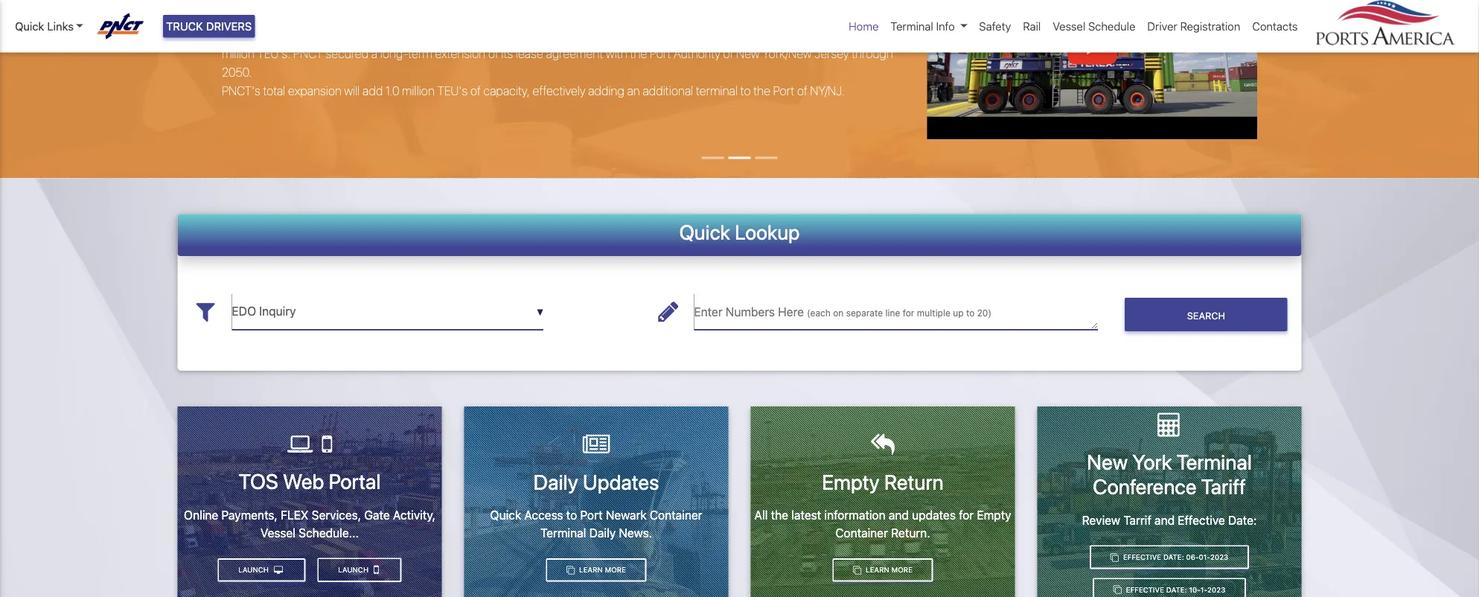 Task type: vqa. For each thing, say whether or not it's contained in the screenshot.
safety
yes



Task type: locate. For each thing, give the bounding box(es) containing it.
daily left the news.
[[589, 526, 616, 540]]

for right updates
[[959, 508, 974, 522]]

1 vertical spatial vessel
[[261, 526, 296, 540]]

clone image down review on the bottom
[[1111, 553, 1119, 561]]

launch left mobile image
[[338, 565, 371, 574]]

up
[[953, 308, 964, 318]]

1 vertical spatial daily
[[589, 526, 616, 540]]

mobile image
[[374, 564, 379, 576]]

1 horizontal spatial learn more
[[864, 566, 913, 574]]

extension
[[435, 46, 486, 61]]

effective inside the effective date: 06-01-2023 link
[[1124, 553, 1162, 561]]

0 horizontal spatial million
[[222, 46, 255, 61]]

container up the news.
[[650, 508, 703, 522]]

more down the news.
[[605, 566, 626, 574]]

on
[[833, 308, 844, 318]]

1 horizontal spatial jersey
[[815, 46, 849, 61]]

more down return.
[[892, 566, 913, 574]]

0 vertical spatial 2023
[[1211, 553, 1229, 561]]

2 vertical spatial new
[[1087, 449, 1128, 474]]

effective date: 06-01-2023 link
[[1090, 546, 1249, 569]]

container inside port newark container terminal (pnct) located in port newark, new jersey occupies 272 acres, currently handling more than 1.3 million teu's.                                 pnct secured a long-term extension of its lease agreement with the port authority of new york/new jersey through 2050. pnct's total expansion will add 1.0 million teu's of capacity,                                 effectively adding an additional terminal to the port of ny/nj.
[[288, 28, 339, 42]]

and up return.
[[889, 508, 909, 522]]

ny/nj.
[[811, 84, 845, 98]]

multiple
[[917, 308, 951, 318]]

0 vertical spatial clone image
[[1111, 553, 1119, 561]]

updates
[[912, 508, 956, 522]]

1 horizontal spatial newark
[[606, 508, 647, 522]]

empty right updates
[[977, 508, 1012, 522]]

1 horizontal spatial launch link
[[318, 558, 402, 582]]

million up 2050.
[[222, 46, 255, 61]]

terminal inside 'quick access to port newark container terminal daily news.'
[[541, 526, 586, 540]]

1 vertical spatial million
[[402, 84, 435, 98]]

expansion
[[288, 84, 342, 98]]

the inside all the latest information and updates for empty container return.
[[771, 508, 789, 522]]

0 horizontal spatial and
[[889, 508, 909, 522]]

launch left desktop image
[[238, 566, 271, 574]]

news.
[[619, 526, 652, 540]]

1 vertical spatial clone image
[[567, 566, 575, 574]]

0 horizontal spatial more
[[605, 566, 626, 574]]

container up the pnct
[[288, 28, 339, 42]]

terminal down access
[[541, 526, 586, 540]]

port
[[222, 28, 243, 42], [481, 28, 502, 42], [650, 46, 671, 61], [773, 84, 795, 98], [580, 508, 603, 522]]

date: left 06-
[[1164, 553, 1184, 561]]

0 vertical spatial for
[[903, 308, 915, 318]]

effective inside effective date: 10-1-2023 link
[[1126, 586, 1165, 594]]

1 horizontal spatial million
[[402, 84, 435, 98]]

for right line
[[903, 308, 915, 318]]

0 vertical spatial clone image
[[853, 566, 862, 574]]

quick inside 'quick access to port newark container terminal daily news.'
[[490, 508, 521, 522]]

0 vertical spatial vessel
[[1053, 20, 1086, 33]]

1 horizontal spatial vessel
[[1053, 20, 1086, 33]]

1 vertical spatial container
[[650, 508, 703, 522]]

daily up access
[[534, 469, 578, 494]]

home link
[[843, 12, 885, 41]]

learn more
[[577, 566, 626, 574], [864, 566, 913, 574]]

1 horizontal spatial learn more link
[[833, 558, 933, 582]]

all the latest information and updates for empty container return.
[[755, 508, 1012, 540]]

to inside port newark container terminal (pnct) located in port newark, new jersey occupies 272 acres, currently handling more than 1.3 million teu's.                                 pnct secured a long-term extension of its lease agreement with the port authority of new york/new jersey through 2050. pnct's total expansion will add 1.0 million teu's of capacity,                                 effectively adding an additional terminal to the port of ny/nj.
[[741, 84, 751, 98]]

will
[[344, 84, 360, 98]]

new left the york
[[1087, 449, 1128, 474]]

quick
[[15, 20, 44, 33], [680, 220, 731, 244], [490, 508, 521, 522]]

vessel down flex
[[261, 526, 296, 540]]

empty
[[822, 469, 880, 494], [977, 508, 1012, 522]]

vessel right rail link in the right top of the page
[[1053, 20, 1086, 33]]

1 vertical spatial newark
[[606, 508, 647, 522]]

learn more link down all the latest information and updates for empty container return.
[[833, 558, 933, 582]]

1 vertical spatial to
[[966, 308, 975, 318]]

0 horizontal spatial learn more link
[[546, 558, 647, 582]]

0 vertical spatial effective
[[1178, 513, 1225, 527]]

0 horizontal spatial container
[[288, 28, 339, 42]]

2 learn from the left
[[866, 566, 890, 574]]

0 horizontal spatial newark
[[246, 28, 285, 42]]

0 vertical spatial daily
[[534, 469, 578, 494]]

learn down 'quick access to port newark container terminal daily news.'
[[579, 566, 603, 574]]

1 horizontal spatial daily
[[589, 526, 616, 540]]

learn more link
[[546, 558, 647, 582], [833, 558, 933, 582]]

1 horizontal spatial and
[[1155, 513, 1175, 527]]

pnct
[[293, 46, 323, 61]]

secured
[[326, 46, 369, 61]]

to
[[741, 84, 751, 98], [966, 308, 975, 318], [566, 508, 577, 522]]

0 vertical spatial jersey
[[576, 28, 611, 42]]

daily updates
[[534, 469, 659, 494]]

date: down 'tariff'
[[1229, 513, 1257, 527]]

2023 for 1-
[[1208, 586, 1226, 594]]

truck
[[166, 20, 203, 33]]

jersey up agreement
[[576, 28, 611, 42]]

learn for return
[[866, 566, 890, 574]]

access
[[525, 508, 563, 522]]

2 vertical spatial quick
[[490, 508, 521, 522]]

1 launch from the left
[[338, 565, 371, 574]]

2 more from the left
[[892, 566, 913, 574]]

06-
[[1186, 553, 1199, 561]]

rail link
[[1017, 12, 1047, 41]]

tos web portal
[[239, 469, 381, 494]]

handling
[[769, 28, 814, 42]]

1 learn more from the left
[[577, 566, 626, 574]]

newark up the news.
[[606, 508, 647, 522]]

0 vertical spatial empty
[[822, 469, 880, 494]]

port down york/new
[[773, 84, 795, 98]]

launch
[[338, 565, 371, 574], [238, 566, 271, 574]]

0 horizontal spatial launch link
[[218, 558, 306, 582]]

2023 right 10-
[[1208, 586, 1226, 594]]

million
[[222, 46, 255, 61], [402, 84, 435, 98]]

1 horizontal spatial more
[[892, 566, 913, 574]]

web
[[283, 469, 324, 494]]

1 learn from the left
[[579, 566, 603, 574]]

(each
[[807, 308, 831, 318]]

launch for desktop image
[[238, 566, 271, 574]]

1 horizontal spatial launch
[[338, 565, 371, 574]]

effective date: 10-1-2023
[[1124, 586, 1226, 594]]

2050.
[[222, 65, 252, 79]]

newark up teu's.
[[246, 28, 285, 42]]

to inside enter numbers here (each on separate line for multiple up to 20)
[[966, 308, 975, 318]]

terminal up 'tariff'
[[1177, 449, 1252, 474]]

jersey
[[576, 28, 611, 42], [815, 46, 849, 61]]

launch link down schedule...
[[318, 558, 402, 582]]

container down "information"
[[836, 526, 888, 540]]

term
[[408, 46, 432, 61]]

for inside all the latest information and updates for empty container return.
[[959, 508, 974, 522]]

to right access
[[566, 508, 577, 522]]

effective date: 10-1-2023 link
[[1093, 578, 1246, 597]]

1 vertical spatial clone image
[[1114, 586, 1122, 594]]

container inside all the latest information and updates for empty container return.
[[836, 526, 888, 540]]

links
[[47, 20, 74, 33]]

vessel schedule
[[1053, 20, 1136, 33]]

clone image
[[853, 566, 862, 574], [1114, 586, 1122, 594]]

jersey down more
[[815, 46, 849, 61]]

home
[[849, 20, 879, 33]]

None text field
[[232, 294, 544, 330], [694, 294, 1098, 330], [232, 294, 544, 330], [694, 294, 1098, 330]]

clone image for effective date: 10-1-2023
[[1114, 586, 1122, 594]]

2 horizontal spatial container
[[836, 526, 888, 540]]

1 learn more link from the left
[[546, 558, 647, 582]]

clone image for learn more
[[853, 566, 862, 574]]

effective down the effective date: 06-01-2023 link
[[1126, 586, 1165, 594]]

1.3
[[873, 28, 886, 42]]

effective for effective date: 10-1-2023
[[1126, 586, 1165, 594]]

2 vertical spatial to
[[566, 508, 577, 522]]

learn more down return.
[[864, 566, 913, 574]]

port down the 272
[[650, 46, 671, 61]]

its
[[502, 46, 513, 61]]

0 horizontal spatial learn more
[[577, 566, 626, 574]]

container inside 'quick access to port newark container terminal daily news.'
[[650, 508, 703, 522]]

the down york/new
[[754, 84, 771, 98]]

1 vertical spatial 2023
[[1208, 586, 1226, 594]]

date: left 10-
[[1167, 586, 1187, 594]]

authority
[[674, 46, 721, 61]]

terminal info
[[891, 20, 955, 33]]

1 vertical spatial quick
[[680, 220, 731, 244]]

2 vertical spatial date:
[[1167, 586, 1187, 594]]

activity,
[[393, 508, 436, 522]]

york/new
[[763, 46, 812, 61]]

1 vertical spatial date:
[[1164, 553, 1184, 561]]

quick left lookup
[[680, 220, 731, 244]]

review tarrif and effective date:
[[1082, 513, 1257, 527]]

0 vertical spatial quick
[[15, 20, 44, 33]]

1 horizontal spatial container
[[650, 508, 703, 522]]

1 vertical spatial for
[[959, 508, 974, 522]]

2 vertical spatial the
[[771, 508, 789, 522]]

the right all
[[771, 508, 789, 522]]

0 horizontal spatial empty
[[822, 469, 880, 494]]

learn down all the latest information and updates for empty container return.
[[866, 566, 890, 574]]

launch link down payments,
[[218, 558, 306, 582]]

2 horizontal spatial quick
[[680, 220, 731, 244]]

newark inside port newark container terminal (pnct) located in port newark, new jersey occupies 272 acres, currently handling more than 1.3 million teu's.                                 pnct secured a long-term extension of its lease agreement with the port authority of new york/new jersey through 2050. pnct's total expansion will add 1.0 million teu's of capacity,                                 effectively adding an additional terminal to the port of ny/nj.
[[246, 28, 285, 42]]

1 more from the left
[[605, 566, 626, 574]]

0 horizontal spatial clone image
[[567, 566, 575, 574]]

2 learn more link from the left
[[833, 558, 933, 582]]

0 horizontal spatial clone image
[[853, 566, 862, 574]]

vessel schedule link
[[1047, 12, 1142, 41]]

effective down tarrif on the bottom of page
[[1124, 553, 1162, 561]]

0 horizontal spatial learn
[[579, 566, 603, 574]]

learn more down 'quick access to port newark container terminal daily news.'
[[577, 566, 626, 574]]

0 horizontal spatial jersey
[[576, 28, 611, 42]]

clone image down 'quick access to port newark container terminal daily news.'
[[567, 566, 575, 574]]

0 horizontal spatial new
[[550, 28, 574, 42]]

clone image inside the effective date: 06-01-2023 link
[[1111, 553, 1119, 561]]

1 horizontal spatial quick
[[490, 508, 521, 522]]

2 horizontal spatial new
[[1087, 449, 1128, 474]]

clone image down all the latest information and updates for empty container return.
[[853, 566, 862, 574]]

date: for 01-
[[1164, 553, 1184, 561]]

0 horizontal spatial for
[[903, 308, 915, 318]]

new
[[550, 28, 574, 42], [737, 46, 760, 61], [1087, 449, 1128, 474]]

of
[[488, 46, 499, 61], [723, 46, 734, 61], [470, 84, 481, 98], [797, 84, 808, 98]]

1 horizontal spatial for
[[959, 508, 974, 522]]

long-
[[380, 46, 408, 61]]

of left its
[[488, 46, 499, 61]]

newark
[[246, 28, 285, 42], [606, 508, 647, 522]]

quick left links
[[15, 20, 44, 33]]

the down occupies
[[630, 46, 647, 61]]

and inside all the latest information and updates for empty container return.
[[889, 508, 909, 522]]

0 horizontal spatial quick
[[15, 20, 44, 33]]

2 launch from the left
[[238, 566, 271, 574]]

1 horizontal spatial clone image
[[1111, 553, 1119, 561]]

lease
[[516, 46, 543, 61]]

0 horizontal spatial vessel
[[261, 526, 296, 540]]

0 vertical spatial container
[[288, 28, 339, 42]]

new down currently
[[737, 46, 760, 61]]

the
[[630, 46, 647, 61], [754, 84, 771, 98], [771, 508, 789, 522]]

to right terminal
[[741, 84, 751, 98]]

driver registration link
[[1142, 12, 1247, 41]]

clone image for new york terminal conference tariff
[[1111, 553, 1119, 561]]

clone image inside effective date: 10-1-2023 link
[[1114, 586, 1122, 594]]

terminal inside new york terminal conference tariff
[[1177, 449, 1252, 474]]

million right 1.0
[[402, 84, 435, 98]]

more
[[817, 28, 844, 42]]

clone image
[[1111, 553, 1119, 561], [567, 566, 575, 574]]

1 launch link from the left
[[318, 558, 402, 582]]

1 vertical spatial empty
[[977, 508, 1012, 522]]

clone image left effective date: 10-1-2023
[[1114, 586, 1122, 594]]

gate
[[364, 508, 390, 522]]

learn more link down 'quick access to port newark container terminal daily news.'
[[546, 558, 647, 582]]

teu's
[[437, 84, 468, 98]]

port newark container terminal (pnct) located in port newark, new jersey occupies 272 acres, currently handling more than 1.3 million teu's.                                 pnct secured a long-term extension of its lease agreement with the port authority of new york/new jersey through 2050. pnct's total expansion will add 1.0 million teu's of capacity,                                 effectively adding an additional terminal to the port of ny/nj.
[[222, 28, 893, 98]]

2023 right 06-
[[1211, 553, 1229, 561]]

learn
[[579, 566, 603, 574], [866, 566, 890, 574]]

1 horizontal spatial to
[[741, 84, 751, 98]]

to right "up"
[[966, 308, 975, 318]]

2 vertical spatial effective
[[1126, 586, 1165, 594]]

0 vertical spatial newark
[[246, 28, 285, 42]]

empty up "information"
[[822, 469, 880, 494]]

and right tarrif on the bottom of page
[[1155, 513, 1175, 527]]

1 vertical spatial new
[[737, 46, 760, 61]]

1 vertical spatial effective
[[1124, 553, 1162, 561]]

effectively
[[533, 84, 586, 98]]

0 vertical spatial million
[[222, 46, 255, 61]]

information
[[825, 508, 886, 522]]

new up agreement
[[550, 28, 574, 42]]

terminal up a
[[341, 28, 385, 42]]

2 horizontal spatial to
[[966, 308, 975, 318]]

than
[[847, 28, 870, 42]]

0 horizontal spatial launch
[[238, 566, 271, 574]]

1 vertical spatial the
[[754, 84, 771, 98]]

2 launch link from the left
[[218, 558, 306, 582]]

2023
[[1211, 553, 1229, 561], [1208, 586, 1226, 594]]

port down daily updates
[[580, 508, 603, 522]]

2 learn more from the left
[[864, 566, 913, 574]]

quick left access
[[490, 508, 521, 522]]

learn more for updates
[[577, 566, 626, 574]]

all
[[755, 508, 768, 522]]

safety link
[[974, 12, 1017, 41]]

0 horizontal spatial to
[[566, 508, 577, 522]]

updates
[[583, 469, 659, 494]]

1 horizontal spatial clone image
[[1114, 586, 1122, 594]]

1 horizontal spatial learn
[[866, 566, 890, 574]]

2 vertical spatial container
[[836, 526, 888, 540]]

1 horizontal spatial empty
[[977, 508, 1012, 522]]

port right in
[[481, 28, 502, 42]]

quick links link
[[15, 18, 83, 35]]

learn for updates
[[579, 566, 603, 574]]

0 vertical spatial to
[[741, 84, 751, 98]]

effective for effective date: 06-01-2023
[[1124, 553, 1162, 561]]

of down currently
[[723, 46, 734, 61]]

to inside 'quick access to port newark container terminal daily news.'
[[566, 508, 577, 522]]

safety
[[979, 20, 1011, 33]]

effective up "01-"
[[1178, 513, 1225, 527]]

quick lookup
[[680, 220, 800, 244]]



Task type: describe. For each thing, give the bounding box(es) containing it.
total
[[263, 84, 285, 98]]

return
[[884, 469, 944, 494]]

tarrif
[[1124, 513, 1152, 527]]

effective date: 06-01-2023
[[1121, 553, 1229, 561]]

schedule...
[[299, 526, 359, 540]]

here
[[778, 305, 804, 319]]

quick access to port newark container terminal daily news.
[[490, 508, 703, 540]]

newark,
[[505, 28, 548, 42]]

newark inside 'quick access to port newark container terminal daily news.'
[[606, 508, 647, 522]]

pnct's
[[222, 84, 260, 98]]

empty inside all the latest information and updates for empty container return.
[[977, 508, 1012, 522]]

more for updates
[[605, 566, 626, 574]]

numbers
[[726, 305, 775, 319]]

01-
[[1199, 553, 1211, 561]]

flex
[[281, 508, 309, 522]]

port up 2050.
[[222, 28, 243, 42]]

acres,
[[686, 28, 718, 42]]

capacity,
[[484, 84, 530, 98]]

registration
[[1181, 20, 1241, 33]]

separate
[[846, 308, 883, 318]]

terminal info link
[[885, 12, 974, 41]]

online
[[184, 508, 218, 522]]

driver registration
[[1148, 20, 1241, 33]]

york
[[1133, 449, 1172, 474]]

desktop image
[[274, 566, 283, 574]]

adding
[[588, 84, 625, 98]]

truck drivers
[[166, 20, 252, 33]]

daily inside 'quick access to port newark container terminal daily news.'
[[589, 526, 616, 540]]

occupies
[[614, 28, 661, 42]]

0 vertical spatial the
[[630, 46, 647, 61]]

2023 for 01-
[[1211, 553, 1229, 561]]

quick for quick links
[[15, 20, 44, 33]]

10-
[[1189, 586, 1201, 594]]

driver
[[1148, 20, 1178, 33]]

▼
[[537, 307, 544, 317]]

enter numbers here (each on separate line for multiple up to 20)
[[694, 305, 992, 319]]

of left the ny/nj.
[[797, 84, 808, 98]]

of right teu's
[[470, 84, 481, 98]]

1.0
[[386, 84, 399, 98]]

online payments, flex services, gate activity, vessel schedule...
[[184, 508, 436, 540]]

enter
[[694, 305, 723, 319]]

terminal left the info at the right of the page
[[891, 20, 934, 33]]

through
[[852, 46, 893, 61]]

line
[[886, 308, 900, 318]]

conference
[[1093, 474, 1197, 499]]

0 vertical spatial new
[[550, 28, 574, 42]]

contacts link
[[1247, 12, 1304, 41]]

vessel inside online payments, flex services, gate activity, vessel schedule...
[[261, 526, 296, 540]]

quick for quick access to port newark container terminal daily news.
[[490, 508, 521, 522]]

in
[[470, 28, 479, 42]]

tos
[[239, 469, 278, 494]]

agreement
[[546, 46, 603, 61]]

services,
[[312, 508, 361, 522]]

port inside 'quick access to port newark container terminal daily news.'
[[580, 508, 603, 522]]

add
[[363, 84, 383, 98]]

additional
[[643, 84, 694, 98]]

20)
[[977, 308, 992, 318]]

pnct ready for future image
[[0, 0, 1480, 262]]

rail
[[1023, 20, 1041, 33]]

learn more link for return
[[833, 558, 933, 582]]

currently
[[721, 28, 767, 42]]

launch for mobile image
[[338, 565, 371, 574]]

review
[[1082, 513, 1121, 527]]

terminal
[[696, 84, 738, 98]]

quick for quick lookup
[[680, 220, 731, 244]]

(pnct)
[[388, 28, 425, 42]]

learn more for return
[[864, 566, 913, 574]]

clone image for daily updates
[[567, 566, 575, 574]]

more for return
[[892, 566, 913, 574]]

lookup
[[735, 220, 800, 244]]

an
[[627, 84, 640, 98]]

teu's.
[[257, 46, 291, 61]]

terminal inside port newark container terminal (pnct) located in port newark, new jersey occupies 272 acres, currently handling more than 1.3 million teu's.                                 pnct secured a long-term extension of its lease agreement with the port authority of new york/new jersey through 2050. pnct's total expansion will add 1.0 million teu's of capacity,                                 effectively adding an additional terminal to the port of ny/nj.
[[341, 28, 385, 42]]

info
[[936, 20, 955, 33]]

with
[[606, 46, 627, 61]]

0 vertical spatial date:
[[1229, 513, 1257, 527]]

contacts
[[1253, 20, 1298, 33]]

truck drivers link
[[163, 15, 255, 38]]

portal
[[329, 469, 381, 494]]

date: for 1-
[[1167, 586, 1187, 594]]

1 horizontal spatial new
[[737, 46, 760, 61]]

latest
[[792, 508, 821, 522]]

new inside new york terminal conference tariff
[[1087, 449, 1128, 474]]

schedule
[[1089, 20, 1136, 33]]

1 vertical spatial jersey
[[815, 46, 849, 61]]

0 horizontal spatial daily
[[534, 469, 578, 494]]

learn more link for updates
[[546, 558, 647, 582]]

empty return
[[822, 469, 944, 494]]

272
[[664, 28, 683, 42]]

payments,
[[222, 508, 278, 522]]

new york terminal conference tariff
[[1087, 449, 1252, 499]]

1-
[[1201, 586, 1208, 594]]

located
[[428, 28, 467, 42]]

for inside enter numbers here (each on separate line for multiple up to 20)
[[903, 308, 915, 318]]



